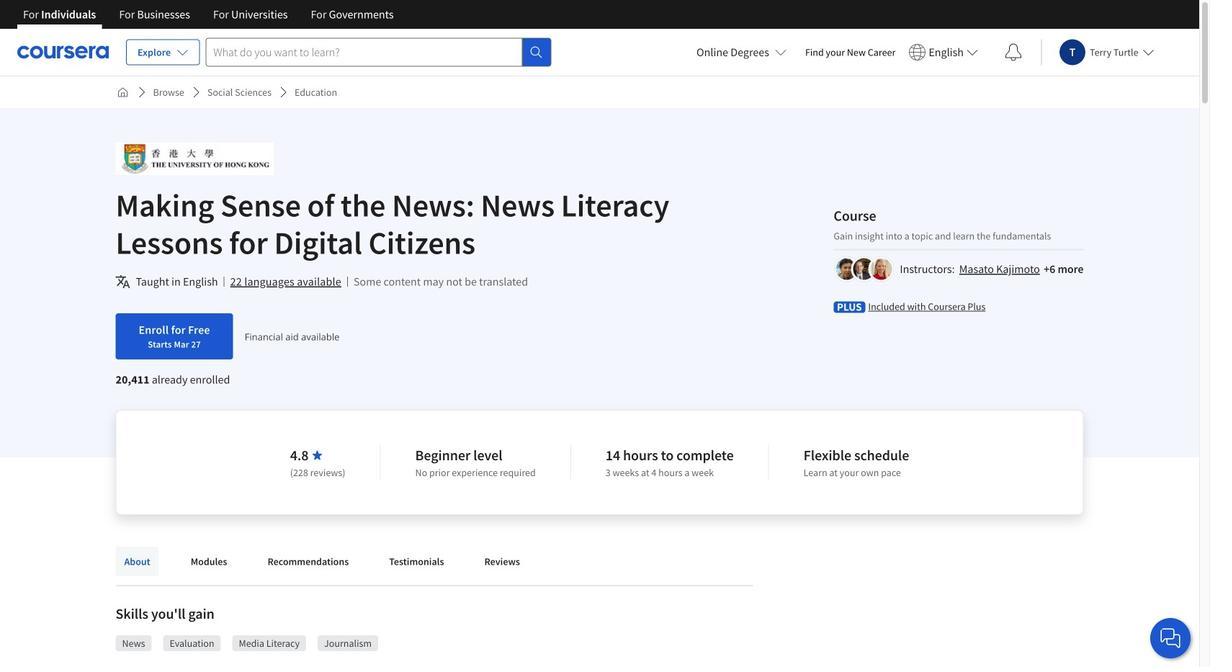 Task type: locate. For each thing, give the bounding box(es) containing it.
home image
[[117, 86, 129, 98]]

masato kajimoto image
[[836, 258, 858, 280]]

None search field
[[206, 38, 552, 67]]

howard schneider image
[[854, 258, 875, 280]]

anne kruger image
[[871, 258, 893, 280]]



Task type: vqa. For each thing, say whether or not it's contained in the screenshot.
bottommost Deadlines
no



Task type: describe. For each thing, give the bounding box(es) containing it.
banner navigation
[[12, 0, 405, 40]]

What do you want to learn? text field
[[206, 38, 523, 67]]

coursera image
[[17, 41, 109, 64]]

coursera plus image
[[834, 302, 866, 313]]

the university of hong kong image
[[116, 143, 274, 175]]



